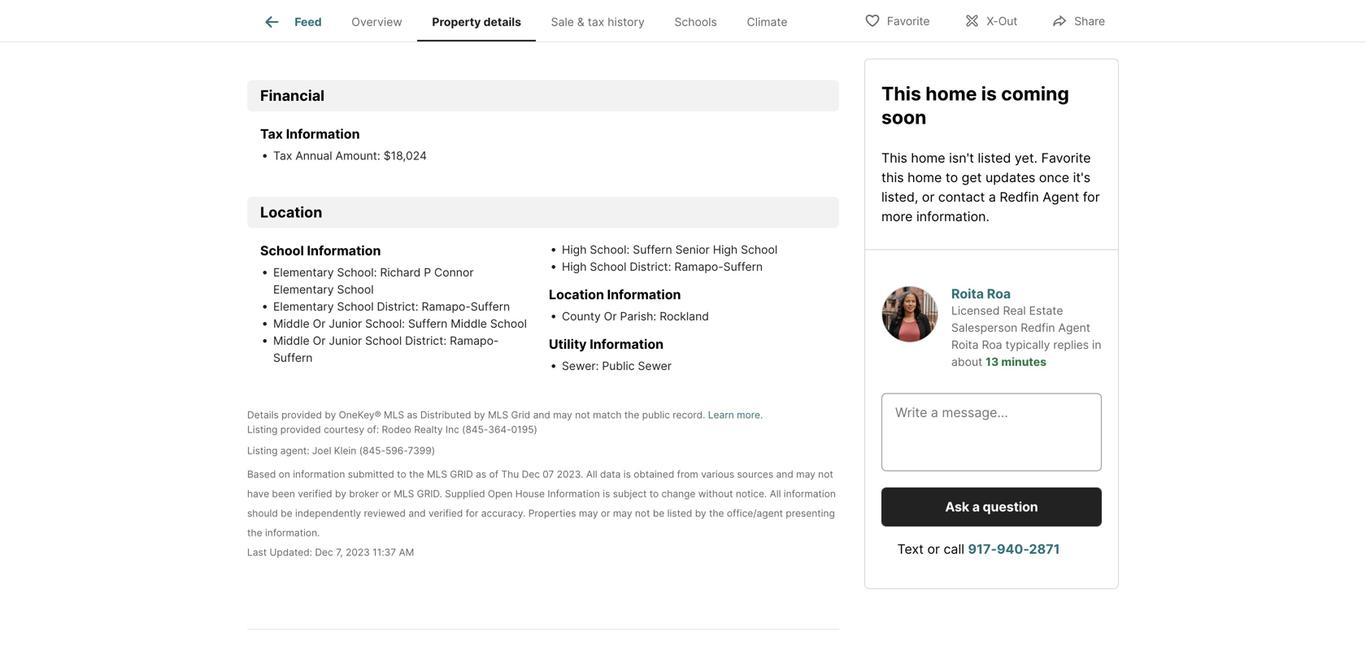 Task type: vqa. For each thing, say whether or not it's contained in the screenshot.
1st PORTLAND REAL ESTATE link from the bottom of the page
no



Task type: describe. For each thing, give the bounding box(es) containing it.
properties
[[528, 507, 576, 519]]

1 vertical spatial dec
[[315, 546, 333, 558]]

isn't
[[949, 150, 974, 166]]

listing agent: joel klein (845-596-7399)
[[247, 445, 435, 456]]

obtained
[[634, 468, 674, 480]]

for inside agent for more information.
[[1083, 189, 1100, 205]]

richard p connor elementary school
[[273, 265, 474, 296]]

rodeo
[[382, 424, 411, 435]]

parish:
[[620, 309, 657, 323]]

record.
[[673, 409, 705, 421]]

this home is coming soon
[[882, 82, 1069, 128]]

listing provided courtesy of: rodeo realty inc (845-364-0195)
[[247, 424, 537, 435]]

details
[[247, 409, 279, 421]]

agent for more information.
[[882, 189, 1100, 224]]

typically
[[1006, 338, 1050, 352]]

middle or junior school: suffern middle school
[[273, 317, 527, 330]]

more
[[882, 209, 913, 224]]

construction
[[273, 22, 343, 36]]

1 vertical spatial to
[[397, 468, 406, 480]]

accuracy.
[[481, 507, 526, 519]]

listed,
[[882, 189, 918, 205]]

information for school
[[307, 243, 381, 258]]

1 vertical spatial is
[[624, 468, 631, 480]]

provided for listing
[[280, 424, 321, 435]]

reviewed
[[364, 507, 406, 519]]

financial
[[260, 86, 325, 104]]

house
[[515, 488, 545, 500]]

county
[[562, 309, 601, 323]]

yet.
[[1015, 150, 1038, 166]]

2 vertical spatial district:
[[405, 334, 447, 347]]

property sub type: single family residence
[[562, 22, 799, 36]]

elementary inside richard p connor elementary school
[[273, 282, 334, 296]]

submitted
[[348, 468, 394, 480]]

information for location
[[607, 286, 681, 302]]

location for location
[[260, 203, 322, 221]]

as inside based on information submitted to the mls grid as of thu dec 07 2023. all data is obtained from various sources and may not have been verified by broker or mls grid. supplied open house information is subject to change without notice. all information should be independently reviewed and verified for accuracy. properties may or may not be listed by the office/agent presenting the information. last updated: dec 7, 2023 11:37 am
[[476, 468, 486, 480]]

917-940-2871 link
[[968, 541, 1060, 557]]

0 horizontal spatial all
[[586, 468, 597, 480]]

2 vertical spatial not
[[635, 507, 650, 519]]

roa for roita roa licensed real estate salesperson redfin agent
[[987, 286, 1011, 302]]

tax information tax annual amount: $18,024
[[260, 126, 427, 162]]

listing for listing provided courtesy of: rodeo realty inc (845-364-0195)
[[247, 424, 278, 435]]

2 vertical spatial and
[[409, 507, 426, 519]]

get
[[962, 170, 982, 185]]

school up location information county or parish: rockland
[[590, 260, 627, 273]]

ask
[[945, 499, 969, 515]]

redfin inside this home isn't listed yet. favorite this home to get updates once it's listed, or contact a redfin
[[1000, 189, 1039, 205]]

school up elementary school:
[[260, 243, 304, 258]]

2 vertical spatial is
[[603, 488, 610, 500]]

rockland
[[660, 309, 709, 323]]

agent inside agent for more information.
[[1043, 189, 1079, 205]]

home for is
[[926, 82, 977, 105]]

x-out button
[[950, 4, 1031, 37]]

utility
[[549, 336, 587, 352]]

school: for elementary
[[337, 265, 377, 279]]

elementary for elementary school district: ramapo-suffern
[[273, 299, 334, 313]]

change
[[662, 488, 696, 500]]

should
[[247, 507, 278, 519]]

364-
[[488, 424, 511, 435]]

suffern inside "ramapo- suffern"
[[273, 351, 313, 365]]

redfin inside roita roa licensed real estate salesperson redfin agent
[[1021, 321, 1055, 335]]

0 vertical spatial (845-
[[462, 424, 488, 435]]

roita roa licensed real estate salesperson redfin agent
[[952, 286, 1091, 335]]

district: inside high school: suffern senior high school high school district: ramapo-suffern
[[630, 260, 671, 273]]

sale & tax history tab
[[536, 2, 660, 41]]

elementary school district: ramapo-suffern
[[273, 299, 510, 313]]

agent:
[[280, 445, 309, 456]]

by right "distributed"
[[474, 409, 485, 421]]

office/agent
[[727, 507, 783, 519]]

mls up 364-
[[488, 409, 508, 421]]

of:
[[367, 424, 379, 435]]

based on information submitted to the mls grid as of thu dec 07 2023. all data is obtained from various sources and may not have been verified by broker or mls grid. supplied open house information is subject to change without notice. all information should be independently reviewed and verified for accuracy. properties may or may not be listed by the office/agent presenting the information. last updated: dec 7, 2023 11:37 am
[[247, 468, 836, 558]]

in
[[1092, 338, 1102, 352]]

may down subject
[[613, 507, 632, 519]]

licensed
[[952, 304, 1000, 318]]

roita roa link
[[952, 286, 1011, 302]]

roita for roita roa licensed real estate salesperson redfin agent
[[952, 286, 984, 302]]

materials:
[[346, 22, 398, 36]]

x-out
[[987, 14, 1018, 28]]

property details
[[432, 15, 521, 29]]

thu
[[501, 468, 519, 480]]

open
[[488, 488, 513, 500]]

call
[[944, 541, 965, 557]]

sub
[[612, 22, 633, 36]]

updates
[[986, 170, 1036, 185]]

listed inside based on information submitted to the mls grid as of thu dec 07 2023. all data is obtained from various sources and may not have been verified by broker or mls grid. supplied open house information is subject to change without notice. all information should be independently reviewed and verified for accuracy. properties may or may not be listed by the office/agent presenting the information. last updated: dec 7, 2023 11:37 am
[[667, 507, 692, 519]]

mls up listing provided courtesy of: rodeo realty inc (845-364-0195)
[[384, 409, 404, 421]]

share
[[1075, 14, 1105, 28]]

by up courtesy
[[325, 409, 336, 421]]

is inside this home is coming soon
[[981, 82, 997, 105]]

climate tab
[[732, 2, 803, 41]]

roa for roita roa typically replies in about
[[982, 338, 1002, 352]]

1 vertical spatial information
[[784, 488, 836, 500]]

senior
[[675, 243, 710, 256]]

the up last
[[247, 527, 262, 539]]

history
[[608, 15, 645, 29]]

listed inside this home isn't listed yet. favorite this home to get updates once it's listed, or contact a redfin
[[978, 150, 1011, 166]]

details provided by onekey® mls as distributed by mls grid and may not match the public record. learn more.
[[247, 409, 763, 421]]

feed
[[295, 15, 322, 29]]

coming
[[1001, 82, 1069, 105]]

updated:
[[270, 546, 312, 558]]

home for isn't
[[911, 150, 945, 166]]

middle for middle or junior school: suffern middle school
[[273, 317, 310, 330]]

distributed
[[420, 409, 471, 421]]

inc
[[446, 424, 459, 435]]

a inside this home isn't listed yet. favorite this home to get updates once it's listed, or contact a redfin
[[989, 189, 996, 205]]

onekey®
[[339, 409, 381, 421]]

or inside this home isn't listed yet. favorite this home to get updates once it's listed, or contact a redfin
[[922, 189, 935, 205]]

location information county or parish: rockland
[[549, 286, 709, 323]]

grid.
[[417, 488, 442, 500]]

independently
[[295, 507, 361, 519]]

or down data
[[601, 507, 610, 519]]

2 horizontal spatial not
[[818, 468, 833, 480]]

1 horizontal spatial verified
[[429, 507, 463, 519]]

sources
[[737, 468, 774, 480]]

middle for middle or junior school district:
[[273, 334, 310, 347]]

subject
[[613, 488, 647, 500]]

junior for school:
[[329, 317, 362, 330]]

ramapo- suffern
[[273, 334, 499, 365]]

data
[[600, 468, 621, 480]]

richard
[[380, 265, 421, 279]]

to inside this home isn't listed yet. favorite this home to get updates once it's listed, or contact a redfin
[[946, 170, 958, 185]]

share button
[[1038, 4, 1119, 37]]

1 vertical spatial district:
[[377, 299, 419, 313]]

middle or junior school district:
[[273, 334, 450, 347]]

by down without
[[695, 507, 706, 519]]

2871
[[1029, 541, 1060, 557]]

annual
[[295, 149, 332, 162]]

it's
[[1073, 170, 1091, 185]]

soon
[[882, 106, 927, 128]]

940-
[[997, 541, 1029, 557]]

ramapo- inside "ramapo- suffern"
[[450, 334, 499, 347]]

the down without
[[709, 507, 724, 519]]

about
[[952, 355, 983, 369]]

last
[[247, 546, 267, 558]]

1 vertical spatial tax
[[273, 149, 292, 162]]

joel
[[312, 445, 331, 456]]



Task type: locate. For each thing, give the bounding box(es) containing it.
overview
[[352, 15, 402, 29]]

2 listing from the top
[[247, 445, 278, 456]]

location
[[260, 203, 322, 221], [549, 286, 604, 302]]

not left the match on the left bottom of page
[[575, 409, 590, 421]]

location up school information
[[260, 203, 322, 221]]

0 horizontal spatial and
[[409, 507, 426, 519]]

district: down middle or junior school: suffern middle school at the top left of the page
[[405, 334, 447, 347]]

to down 596- on the left of page
[[397, 468, 406, 480]]

x-
[[987, 14, 998, 28]]

tax down "financial"
[[260, 126, 283, 142]]

0 horizontal spatial be
[[281, 507, 292, 519]]

0 vertical spatial to
[[946, 170, 958, 185]]

schools
[[675, 15, 717, 29]]

sewer:
[[562, 359, 599, 373]]

tab list
[[247, 0, 816, 41]]

broker
[[349, 488, 379, 500]]

2 roita from the top
[[952, 338, 979, 352]]

roa up the real
[[987, 286, 1011, 302]]

information for utility
[[590, 336, 664, 352]]

ramapo-
[[675, 260, 724, 273], [422, 299, 471, 313], [450, 334, 499, 347]]

1 vertical spatial this
[[882, 150, 907, 166]]

courtesy
[[324, 424, 364, 435]]

0 vertical spatial all
[[586, 468, 597, 480]]

the
[[624, 409, 640, 421], [409, 468, 424, 480], [709, 507, 724, 519], [247, 527, 262, 539]]

1 vertical spatial agent
[[1058, 321, 1091, 335]]

middle
[[273, 317, 310, 330], [451, 317, 487, 330], [273, 334, 310, 347]]

0 vertical spatial information
[[293, 468, 345, 480]]

0 vertical spatial not
[[575, 409, 590, 421]]

mls up grid. on the left bottom
[[427, 468, 447, 480]]

be down been
[[281, 507, 292, 519]]

school: for high
[[590, 243, 630, 256]]

be down change
[[653, 507, 665, 519]]

0 vertical spatial information.
[[916, 209, 990, 224]]

0 vertical spatial dec
[[522, 468, 540, 480]]

have
[[247, 488, 269, 500]]

596-
[[385, 445, 408, 456]]

or for middle or junior school: suffern middle school
[[313, 317, 326, 330]]

agent down once
[[1043, 189, 1079, 205]]

0 vertical spatial and
[[533, 409, 550, 421]]

information up the public
[[590, 336, 664, 352]]

match
[[593, 409, 622, 421]]

1 horizontal spatial information.
[[916, 209, 990, 224]]

to
[[946, 170, 958, 185], [397, 468, 406, 480], [650, 488, 659, 500]]

and down grid. on the left bottom
[[409, 507, 426, 519]]

1 vertical spatial home
[[911, 150, 945, 166]]

information up elementary school:
[[307, 243, 381, 258]]

school
[[260, 243, 304, 258], [741, 243, 778, 256], [590, 260, 627, 273], [337, 282, 374, 296], [337, 299, 374, 313], [490, 317, 527, 330], [365, 334, 402, 347]]

0 vertical spatial is
[[981, 82, 997, 105]]

1 vertical spatial redfin
[[1021, 321, 1055, 335]]

0 vertical spatial district:
[[630, 260, 671, 273]]

school down elementary school:
[[337, 282, 374, 296]]

0 vertical spatial location
[[260, 203, 322, 221]]

&
[[577, 15, 585, 29]]

0 vertical spatial ramapo-
[[675, 260, 724, 273]]

this up "this"
[[882, 150, 907, 166]]

2 vertical spatial ramapo-
[[450, 334, 499, 347]]

not up "presenting"
[[818, 468, 833, 480]]

various
[[701, 468, 735, 480]]

school down middle or junior school: suffern middle school at the top left of the page
[[365, 334, 402, 347]]

$18,024
[[384, 149, 427, 162]]

all left data
[[586, 468, 597, 480]]

1 horizontal spatial dec
[[522, 468, 540, 480]]

2023
[[346, 546, 370, 558]]

2023.
[[557, 468, 583, 480]]

1 horizontal spatial favorite
[[1041, 150, 1091, 166]]

district: up middle or junior school: suffern middle school at the top left of the page
[[377, 299, 419, 313]]

all right notice.
[[770, 488, 781, 500]]

2 this from the top
[[882, 150, 907, 166]]

school: down school information
[[337, 265, 377, 279]]

1 vertical spatial listing
[[247, 445, 278, 456]]

0 horizontal spatial to
[[397, 468, 406, 480]]

high
[[562, 243, 587, 256], [713, 243, 738, 256], [562, 260, 587, 273]]

provided
[[281, 409, 322, 421], [280, 424, 321, 435]]

or
[[922, 189, 935, 205], [382, 488, 391, 500], [601, 507, 610, 519], [928, 541, 940, 557]]

school left county
[[490, 317, 527, 330]]

0 horizontal spatial information
[[293, 468, 345, 480]]

verified down grid. on the left bottom
[[429, 507, 463, 519]]

ask a question
[[945, 499, 1038, 515]]

junior up the middle or junior school district:
[[329, 317, 362, 330]]

home left isn't
[[911, 150, 945, 166]]

or left parish:
[[604, 309, 617, 323]]

1 vertical spatial all
[[770, 488, 781, 500]]

this home isn't listed yet. favorite this home to get updates once it's listed, or contact a redfin
[[882, 150, 1091, 205]]

information inside utility information sewer: public sewer
[[590, 336, 664, 352]]

1 horizontal spatial location
[[549, 286, 604, 302]]

2 be from the left
[[653, 507, 665, 519]]

school: inside high school: suffern senior high school high school district: ramapo-suffern
[[590, 243, 630, 256]]

this for this home isn't listed yet. favorite this home to get updates once it's listed, or contact a redfin
[[882, 150, 907, 166]]

roita up licensed
[[952, 286, 984, 302]]

public
[[602, 359, 635, 373]]

replies
[[1053, 338, 1089, 352]]

dec left the 7,
[[315, 546, 333, 558]]

7399)
[[408, 445, 435, 456]]

details
[[484, 15, 521, 29]]

(845- right inc
[[462, 424, 488, 435]]

is left coming
[[981, 82, 997, 105]]

1 horizontal spatial to
[[650, 488, 659, 500]]

this up soon
[[882, 82, 921, 105]]

1 vertical spatial not
[[818, 468, 833, 480]]

home up soon
[[926, 82, 977, 105]]

(845- down 'of:'
[[359, 445, 385, 456]]

schools tab
[[660, 2, 732, 41]]

0 horizontal spatial a
[[972, 499, 980, 515]]

1 vertical spatial roa
[[982, 338, 1002, 352]]

13 minutes
[[986, 355, 1047, 369]]

for down it's in the top right of the page
[[1083, 189, 1100, 205]]

for
[[1083, 189, 1100, 205], [466, 507, 479, 519]]

ask a question button
[[882, 488, 1102, 527]]

favorite inside button
[[887, 14, 930, 28]]

information down "joel"
[[293, 468, 345, 480]]

information. inside based on information submitted to the mls grid as of thu dec 07 2023. all data is obtained from various sources and may not have been verified by broker or mls grid. supplied open house information is subject to change without notice. all information should be independently reviewed and verified for accuracy. properties may or may not be listed by the office/agent presenting the information. last updated: dec 7, 2023 11:37 am
[[265, 527, 320, 539]]

or for middle or junior school district:
[[313, 334, 326, 347]]

3 elementary from the top
[[273, 299, 334, 313]]

0 vertical spatial as
[[407, 409, 418, 421]]

0 horizontal spatial not
[[575, 409, 590, 421]]

sewer
[[638, 359, 672, 373]]

agent up replies
[[1058, 321, 1091, 335]]

property details tab
[[417, 2, 536, 41]]

a down the updates
[[989, 189, 996, 205]]

1 vertical spatial information.
[[265, 527, 320, 539]]

roa inside roita roa licensed real estate salesperson redfin agent
[[987, 286, 1011, 302]]

0 horizontal spatial (845-
[[359, 445, 385, 456]]

minutes
[[1001, 355, 1047, 369]]

1 vertical spatial school:
[[337, 265, 377, 279]]

or up reviewed
[[382, 488, 391, 500]]

or inside location information county or parish: rockland
[[604, 309, 617, 323]]

for inside based on information submitted to the mls grid as of thu dec 07 2023. all data is obtained from various sources and may not have been verified by broker or mls grid. supplied open house information is subject to change without notice. all information should be independently reviewed and verified for accuracy. properties may or may not be listed by the office/agent presenting the information. last updated: dec 7, 2023 11:37 am
[[466, 507, 479, 519]]

listed down change
[[667, 507, 692, 519]]

1 horizontal spatial for
[[1083, 189, 1100, 205]]

be
[[281, 507, 292, 519], [653, 507, 665, 519]]

0 vertical spatial agent
[[1043, 189, 1079, 205]]

roa up 13
[[982, 338, 1002, 352]]

the up grid. on the left bottom
[[409, 468, 424, 480]]

licensed real estate salesperson redfin agentroita roa image
[[882, 286, 938, 343]]

once
[[1039, 170, 1069, 185]]

provided for details
[[281, 409, 322, 421]]

agent inside roita roa licensed real estate salesperson redfin agent
[[1058, 321, 1091, 335]]

without
[[698, 488, 733, 500]]

0 horizontal spatial listed
[[667, 507, 692, 519]]

a right ask
[[972, 499, 980, 515]]

0 vertical spatial for
[[1083, 189, 1100, 205]]

salesperson
[[952, 321, 1018, 335]]

1 vertical spatial provided
[[280, 424, 321, 435]]

overview tab
[[337, 2, 417, 41]]

text
[[897, 541, 924, 557]]

more.
[[737, 409, 763, 421]]

favorite button
[[851, 4, 944, 37]]

1 vertical spatial ramapo-
[[422, 299, 471, 313]]

information. up updated:
[[265, 527, 320, 539]]

information down 2023.
[[548, 488, 600, 500]]

to left the get
[[946, 170, 958, 185]]

of
[[489, 468, 499, 480]]

not down subject
[[635, 507, 650, 519]]

feed link
[[262, 12, 322, 32]]

0 vertical spatial listing
[[247, 424, 278, 435]]

home up listed,
[[908, 170, 942, 185]]

1 vertical spatial for
[[466, 507, 479, 519]]

question
[[983, 499, 1038, 515]]

2 vertical spatial school:
[[365, 317, 405, 330]]

0 vertical spatial junior
[[329, 317, 362, 330]]

am
[[399, 546, 414, 558]]

sale
[[551, 15, 574, 29]]

1 roita from the top
[[952, 286, 984, 302]]

1 vertical spatial junior
[[329, 334, 362, 347]]

dec left 07
[[522, 468, 540, 480]]

is down data
[[603, 488, 610, 500]]

listing for listing agent: joel klein (845-596-7399)
[[247, 445, 278, 456]]

mls
[[384, 409, 404, 421], [488, 409, 508, 421], [427, 468, 447, 480], [394, 488, 414, 500]]

0 horizontal spatial dec
[[315, 546, 333, 558]]

1 junior from the top
[[329, 317, 362, 330]]

favorite inside this home isn't listed yet. favorite this home to get updates once it's listed, or contact a redfin
[[1041, 150, 1091, 166]]

ramapo- inside high school: suffern senior high school high school district: ramapo-suffern
[[675, 260, 724, 273]]

2 horizontal spatial and
[[776, 468, 794, 480]]

this inside this home isn't listed yet. favorite this home to get updates once it's listed, or contact a redfin
[[882, 150, 907, 166]]

to down the obtained
[[650, 488, 659, 500]]

roita
[[952, 286, 984, 302], [952, 338, 979, 352]]

0 vertical spatial a
[[989, 189, 996, 205]]

and right grid
[[533, 409, 550, 421]]

the left public
[[624, 409, 640, 421]]

this inside this home is coming soon
[[882, 82, 921, 105]]

information inside location information county or parish: rockland
[[607, 286, 681, 302]]

utility information sewer: public sewer
[[549, 336, 672, 373]]

information.
[[916, 209, 990, 224], [265, 527, 320, 539]]

1 vertical spatial elementary
[[273, 282, 334, 296]]

1 vertical spatial and
[[776, 468, 794, 480]]

is
[[981, 82, 997, 105], [624, 468, 631, 480], [603, 488, 610, 500]]

family
[[705, 22, 740, 36]]

district:
[[630, 260, 671, 273], [377, 299, 419, 313], [405, 334, 447, 347]]

0 vertical spatial home
[[926, 82, 977, 105]]

information up parish:
[[607, 286, 681, 302]]

school down richard p connor elementary school
[[337, 299, 374, 313]]

property for property sub type: single family residence
[[562, 22, 609, 36]]

0 horizontal spatial for
[[466, 507, 479, 519]]

property for property details
[[432, 15, 481, 29]]

grid
[[511, 409, 530, 421]]

may up "presenting"
[[796, 468, 816, 480]]

listing up based
[[247, 445, 278, 456]]

1 vertical spatial roita
[[952, 338, 979, 352]]

school: down elementary school district: ramapo-suffern at the left
[[365, 317, 405, 330]]

1 elementary from the top
[[273, 265, 334, 279]]

1 horizontal spatial not
[[635, 507, 650, 519]]

2 junior from the top
[[329, 334, 362, 347]]

1 horizontal spatial property
[[562, 22, 609, 36]]

redfin down estate
[[1021, 321, 1055, 335]]

1 horizontal spatial be
[[653, 507, 665, 519]]

may right grid
[[553, 409, 572, 421]]

0 vertical spatial verified
[[298, 488, 332, 500]]

learn
[[708, 409, 734, 421]]

by up independently
[[335, 488, 346, 500]]

0 vertical spatial school:
[[590, 243, 630, 256]]

0 vertical spatial roita
[[952, 286, 984, 302]]

2 elementary from the top
[[273, 282, 334, 296]]

1 vertical spatial location
[[549, 286, 604, 302]]

based
[[247, 468, 276, 480]]

elementary for elementary school:
[[273, 265, 334, 279]]

1 horizontal spatial (845-
[[462, 424, 488, 435]]

0 horizontal spatial is
[[603, 488, 610, 500]]

tax
[[588, 15, 605, 29]]

0 vertical spatial roa
[[987, 286, 1011, 302]]

1 horizontal spatial a
[[989, 189, 996, 205]]

information inside tax information tax annual amount: $18,024
[[286, 126, 360, 142]]

and right sources on the bottom of the page
[[776, 468, 794, 480]]

2 vertical spatial home
[[908, 170, 942, 185]]

or up the middle or junior school district:
[[313, 317, 326, 330]]

district: up location information county or parish: rockland
[[630, 260, 671, 273]]

0 horizontal spatial information.
[[265, 527, 320, 539]]

1 vertical spatial a
[[972, 499, 980, 515]]

roita up about
[[952, 338, 979, 352]]

public
[[642, 409, 670, 421]]

estate
[[1029, 304, 1063, 318]]

0 horizontal spatial verified
[[298, 488, 332, 500]]

0 vertical spatial elementary
[[273, 265, 334, 279]]

property inside tab
[[432, 15, 481, 29]]

home inside this home is coming soon
[[926, 82, 977, 105]]

as left of
[[476, 468, 486, 480]]

not
[[575, 409, 590, 421], [818, 468, 833, 480], [635, 507, 650, 519]]

or left "call"
[[928, 541, 940, 557]]

1 this from the top
[[882, 82, 921, 105]]

this for this home is coming soon
[[882, 82, 921, 105]]

1 horizontal spatial information
[[784, 488, 836, 500]]

school:
[[590, 243, 630, 256], [337, 265, 377, 279], [365, 317, 405, 330]]

roa inside roita roa typically replies in about
[[982, 338, 1002, 352]]

0 horizontal spatial as
[[407, 409, 418, 421]]

information. inside agent for more information.
[[916, 209, 990, 224]]

1 vertical spatial (845-
[[359, 445, 385, 456]]

location inside location information county or parish: rockland
[[549, 286, 604, 302]]

1 vertical spatial favorite
[[1041, 150, 1091, 166]]

junior for school
[[329, 334, 362, 347]]

school right senior
[[741, 243, 778, 256]]

text or call 917-940-2871
[[897, 541, 1060, 557]]

school inside richard p connor elementary school
[[337, 282, 374, 296]]

location up county
[[549, 286, 604, 302]]

junior down middle or junior school: suffern middle school at the top left of the page
[[329, 334, 362, 347]]

0 vertical spatial this
[[882, 82, 921, 105]]

1 vertical spatial as
[[476, 468, 486, 480]]

tax left annual
[[273, 149, 292, 162]]

construction materials: frame
[[273, 22, 435, 36]]

1 horizontal spatial as
[[476, 468, 486, 480]]

roita for roita roa typically replies in about
[[952, 338, 979, 352]]

contact
[[938, 189, 985, 205]]

elementary school:
[[273, 265, 380, 279]]

2 vertical spatial elementary
[[273, 299, 334, 313]]

roita inside roita roa typically replies in about
[[952, 338, 979, 352]]

0 vertical spatial tax
[[260, 126, 283, 142]]

mls left grid. on the left bottom
[[394, 488, 414, 500]]

roita inside roita roa licensed real estate salesperson redfin agent
[[952, 286, 984, 302]]

2 horizontal spatial is
[[981, 82, 997, 105]]

or
[[604, 309, 617, 323], [313, 317, 326, 330], [313, 334, 326, 347]]

information
[[286, 126, 360, 142], [307, 243, 381, 258], [607, 286, 681, 302], [590, 336, 664, 352], [548, 488, 600, 500]]

frame
[[401, 22, 435, 36]]

1 horizontal spatial is
[[624, 468, 631, 480]]

been
[[272, 488, 295, 500]]

listed up the updates
[[978, 150, 1011, 166]]

1 vertical spatial listed
[[667, 507, 692, 519]]

redfin
[[1000, 189, 1039, 205], [1021, 321, 1055, 335]]

Write a message... text field
[[895, 403, 1088, 462]]

redfin down the updates
[[1000, 189, 1039, 205]]

school: up location information county or parish: rockland
[[590, 243, 630, 256]]

1 listing from the top
[[247, 424, 278, 435]]

1 vertical spatial verified
[[429, 507, 463, 519]]

or down elementary school:
[[313, 334, 326, 347]]

1 horizontal spatial all
[[770, 488, 781, 500]]

single
[[669, 22, 702, 36]]

1 horizontal spatial listed
[[978, 150, 1011, 166]]

2 vertical spatial to
[[650, 488, 659, 500]]

information for tax
[[286, 126, 360, 142]]

for down "supplied"
[[466, 507, 479, 519]]

tab list containing feed
[[247, 0, 816, 41]]

information. down contact
[[916, 209, 990, 224]]

or right listed,
[[922, 189, 935, 205]]

listing down details
[[247, 424, 278, 435]]

1 horizontal spatial and
[[533, 409, 550, 421]]

information up annual
[[286, 126, 360, 142]]

0 vertical spatial redfin
[[1000, 189, 1039, 205]]

a inside ask a question button
[[972, 499, 980, 515]]

1 be from the left
[[281, 507, 292, 519]]

sale & tax history
[[551, 15, 645, 29]]

is right data
[[624, 468, 631, 480]]

0 horizontal spatial property
[[432, 15, 481, 29]]

(845-
[[462, 424, 488, 435], [359, 445, 385, 456]]

information inside based on information submitted to the mls grid as of thu dec 07 2023. all data is obtained from various sources and may not have been verified by broker or mls grid. supplied open house information is subject to change without notice. all information should be independently reviewed and verified for accuracy. properties may or may not be listed by the office/agent presenting the information. last updated: dec 7, 2023 11:37 am
[[548, 488, 600, 500]]

location for location information county or parish: rockland
[[549, 286, 604, 302]]

may right properties
[[579, 507, 598, 519]]

notice.
[[736, 488, 767, 500]]

verified up independently
[[298, 488, 332, 500]]

0 horizontal spatial favorite
[[887, 14, 930, 28]]

supplied
[[445, 488, 485, 500]]

information up "presenting"
[[784, 488, 836, 500]]

as up the rodeo
[[407, 409, 418, 421]]



